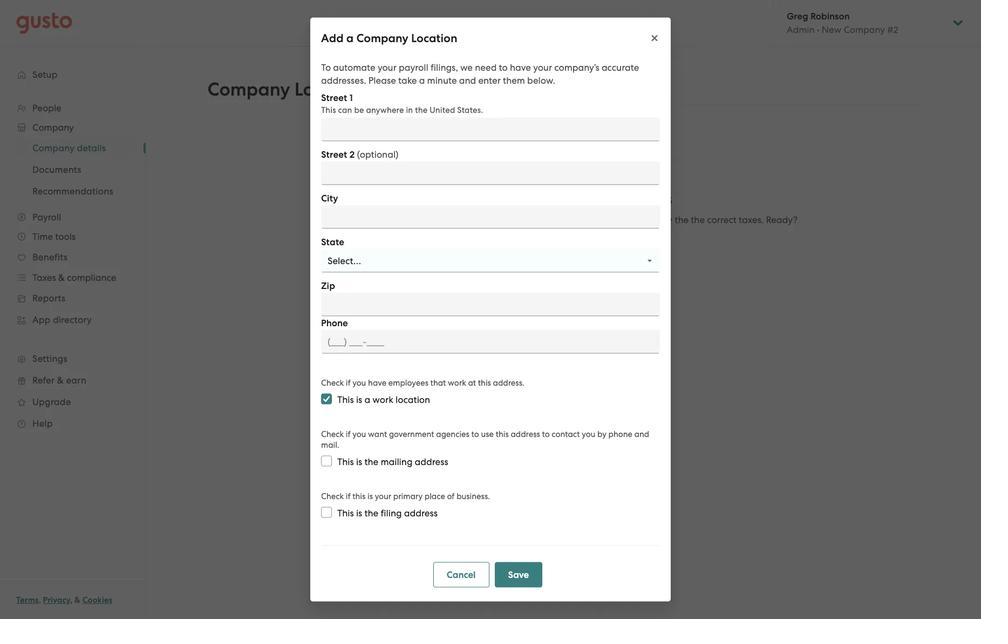 Task type: describe. For each thing, give the bounding box(es) containing it.
locations
[[295, 78, 376, 100]]

correct
[[708, 214, 737, 225]]

0 horizontal spatial have
[[368, 378, 387, 388]]

address for this is the filing address
[[404, 507, 438, 518]]

is up this is the filing address
[[368, 491, 373, 501]]

terms link
[[16, 595, 39, 605]]

mailing
[[381, 456, 413, 467]]

add your company addresses
[[456, 189, 673, 208]]

this for this is the filing address
[[338, 507, 354, 518]]

tell
[[330, 214, 344, 225]]

add for add a company location
[[321, 31, 344, 45]]

check for this is the filing address
[[321, 491, 344, 501]]

add company location dialog
[[311, 18, 671, 601]]

need
[[475, 62, 497, 73]]

a inside button
[[558, 244, 564, 256]]

add a company location
[[321, 31, 458, 45]]

you for a
[[353, 378, 366, 388]]

a inside to automate your payroll filings, we need to have your company's accurate addresses. please take a minute and enter them below.
[[420, 75, 425, 86]]

cancel
[[447, 569, 476, 580]]

employees
[[389, 378, 429, 388]]

can inside street 1 this can be anywhere in the united states.
[[338, 105, 352, 115]]

account menu element
[[773, 0, 966, 46]]

0 horizontal spatial work
[[373, 394, 394, 405]]

check for this is the mailing address
[[321, 429, 344, 439]]

your right file
[[590, 214, 609, 225]]

street for 2
[[321, 149, 348, 160]]

1 horizontal spatial work
[[448, 378, 467, 388]]

and inside the check if you want government agencies to use this address to contact you by phone and mail.
[[635, 429, 650, 439]]

minute
[[428, 75, 457, 86]]

This is the mailing address checkbox
[[321, 456, 332, 466]]

properly
[[537, 214, 573, 225]]

add a location button
[[525, 244, 604, 257]]

this is the mailing address
[[338, 456, 449, 467]]

taxes.
[[740, 214, 764, 225]]

the inside street 1 this can be anywhere in the united states.
[[415, 105, 428, 115]]

Street 2 field
[[321, 161, 661, 185]]

This is a work location checkbox
[[321, 393, 332, 404]]

City field
[[321, 205, 661, 229]]

company's
[[555, 62, 600, 73]]

cancel button
[[434, 562, 490, 587]]

primary
[[394, 491, 423, 501]]

ready?
[[767, 214, 798, 225]]

addresses
[[599, 189, 673, 208]]

save button
[[495, 562, 543, 587]]

check if you want government agencies to use this address to contact you by phone and mail.
[[321, 429, 650, 450]]

below.
[[528, 75, 556, 86]]

where
[[358, 214, 384, 225]]

0 horizontal spatial this
[[353, 491, 366, 501]]

enter
[[479, 75, 501, 86]]

if for this is a work location
[[346, 378, 351, 388]]

your right where
[[386, 214, 405, 225]]

and inside to automate your payroll filings, we need to have your company's accurate addresses. please take a minute and enter them below.
[[460, 75, 477, 86]]

tell us where your company is located so we can properly file your forms and pay the the correct taxes. ready? let's start.
[[330, 214, 798, 238]]

mail.
[[321, 440, 340, 450]]

Phone text field
[[321, 330, 661, 354]]

save
[[509, 569, 529, 580]]

your
[[489, 189, 522, 208]]

city
[[321, 193, 338, 204]]

phone
[[609, 429, 633, 439]]

home image
[[16, 12, 72, 34]]

add for add your company addresses
[[456, 189, 486, 208]]

this inside street 1 this can be anywhere in the united states.
[[321, 105, 336, 115]]

phone
[[321, 317, 348, 329]]

the right the "pay"
[[675, 214, 689, 225]]

that
[[431, 378, 446, 388]]

addresses.
[[321, 75, 367, 86]]

add a location
[[538, 244, 604, 256]]

let's
[[543, 227, 561, 238]]

zip
[[321, 280, 335, 291]]

we inside to automate your payroll filings, we need to have your company's accurate addresses. please take a minute and enter them below.
[[461, 62, 473, 73]]

agencies
[[437, 429, 470, 439]]

this is the filing address
[[338, 507, 438, 518]]

This is the filing address checkbox
[[321, 507, 332, 518]]

we inside tell us where your company is located so we can properly file your forms and pay the the correct taxes. ready? let's start.
[[504, 214, 517, 225]]

use
[[481, 429, 494, 439]]

address.
[[493, 378, 525, 388]]

address for this is the mailing address
[[415, 456, 449, 467]]

want
[[368, 429, 387, 439]]

&
[[75, 595, 80, 605]]

have inside to automate your payroll filings, we need to have your company's accurate addresses. please take a minute and enter them below.
[[510, 62, 531, 73]]

located
[[458, 214, 490, 225]]

street for 1
[[321, 92, 348, 103]]

your up the please
[[378, 62, 397, 73]]

to inside to automate your payroll filings, we need to have your company's accurate addresses. please take a minute and enter them below.
[[499, 62, 508, 73]]

cookies
[[83, 595, 113, 605]]

this for address
[[496, 429, 509, 439]]

automate
[[333, 62, 376, 73]]

terms , privacy , & cookies
[[16, 595, 113, 605]]



Task type: locate. For each thing, give the bounding box(es) containing it.
if up this is the filing address
[[346, 491, 351, 501]]

1
[[350, 92, 353, 103]]

have
[[510, 62, 531, 73], [368, 378, 387, 388]]

anywhere
[[367, 105, 404, 115]]

be
[[355, 105, 364, 115]]

if left want at the left bottom of the page
[[346, 429, 351, 439]]

add down let's
[[538, 244, 556, 256]]

add up to
[[321, 31, 344, 45]]

add inside button
[[538, 244, 556, 256]]

contact
[[552, 429, 580, 439]]

accurate
[[602, 62, 640, 73]]

0 horizontal spatial can
[[338, 105, 352, 115]]

to
[[321, 62, 331, 73]]

location
[[396, 394, 431, 405]]

please
[[369, 75, 396, 86]]

1 vertical spatial add
[[456, 189, 486, 208]]

this for this is a work location
[[338, 394, 354, 405]]

3 if from the top
[[346, 491, 351, 501]]

filing
[[381, 507, 402, 518]]

to left use
[[472, 429, 480, 439]]

if up this is a work location
[[346, 378, 351, 388]]

1 vertical spatial check
[[321, 429, 344, 439]]

2
[[350, 149, 355, 160]]

1 horizontal spatial add
[[456, 189, 486, 208]]

2 vertical spatial company
[[526, 189, 596, 208]]

we
[[461, 62, 473, 73], [504, 214, 517, 225]]

this right this is the filing address option
[[338, 507, 354, 518]]

1 horizontal spatial location
[[566, 244, 604, 256]]

0 vertical spatial check
[[321, 378, 344, 388]]

this right this is a work location checkbox
[[338, 394, 354, 405]]

to
[[499, 62, 508, 73], [472, 429, 480, 439], [543, 429, 550, 439]]

1 horizontal spatial have
[[510, 62, 531, 73]]

we left need at the top
[[461, 62, 473, 73]]

check up mail.
[[321, 429, 344, 439]]

Zip field
[[321, 292, 661, 316]]

this up this is the filing address
[[353, 491, 366, 501]]

cookies button
[[83, 594, 113, 607]]

Street 1 field
[[321, 117, 661, 141]]

1 vertical spatial this
[[496, 429, 509, 439]]

the left filing at bottom left
[[365, 507, 379, 518]]

1 vertical spatial street
[[321, 149, 348, 160]]

2 horizontal spatial add
[[538, 244, 556, 256]]

a right take
[[420, 75, 425, 86]]

company for add your company addresses
[[526, 189, 596, 208]]

and inside tell us where your company is located so we can properly file your forms and pay the the correct taxes. ready? let's start.
[[637, 214, 654, 225]]

the left correct
[[692, 214, 705, 225]]

your up this is the filing address
[[375, 491, 392, 501]]

start.
[[563, 227, 585, 238]]

0 horizontal spatial to
[[472, 429, 480, 439]]

0 vertical spatial if
[[346, 378, 351, 388]]

1 if from the top
[[346, 378, 351, 388]]

0 vertical spatial street
[[321, 92, 348, 103]]

1 vertical spatial location
[[566, 244, 604, 256]]

to up "them"
[[499, 62, 508, 73]]

check inside the check if you want government agencies to use this address to contact you by phone and mail.
[[321, 429, 344, 439]]

0 horizontal spatial company
[[208, 78, 290, 100]]

2 if from the top
[[346, 429, 351, 439]]

1 vertical spatial address
[[415, 456, 449, 467]]

company inside dialog
[[357, 31, 409, 45]]

the right in
[[415, 105, 428, 115]]

is right the this is the mailing address checkbox
[[356, 456, 363, 467]]

states.
[[458, 105, 484, 115]]

filings,
[[431, 62, 458, 73]]

company addresses image
[[544, 136, 584, 175]]

1 vertical spatial company
[[208, 78, 290, 100]]

if for this is the filing address
[[346, 491, 351, 501]]

can left properly
[[519, 214, 535, 225]]

0 vertical spatial location
[[412, 31, 458, 45]]

company
[[357, 31, 409, 45], [208, 78, 290, 100], [526, 189, 596, 208]]

is right this is a work location checkbox
[[356, 394, 363, 405]]

a
[[347, 31, 354, 45], [420, 75, 425, 86], [558, 244, 564, 256], [365, 394, 371, 405]]

to left contact
[[543, 429, 550, 439]]

location
[[412, 31, 458, 45], [566, 244, 604, 256]]

and left the "pay"
[[637, 214, 654, 225]]

1 vertical spatial and
[[637, 214, 654, 225]]

2 horizontal spatial this
[[496, 429, 509, 439]]

location down start.
[[566, 244, 604, 256]]

add inside dialog
[[321, 31, 344, 45]]

0 horizontal spatial ,
[[39, 595, 41, 605]]

them
[[503, 75, 526, 86]]

a up want at the left bottom of the page
[[365, 394, 371, 405]]

2 check from the top
[[321, 429, 344, 439]]

you left want at the left bottom of the page
[[353, 429, 366, 439]]

you up this is a work location
[[353, 378, 366, 388]]

1 street from the top
[[321, 92, 348, 103]]

pay
[[657, 214, 673, 225]]

add up located
[[456, 189, 486, 208]]

is inside tell us where your company is located so we can properly file your forms and pay the the correct taxes. ready? let's start.
[[450, 214, 456, 225]]

you left by
[[582, 429, 596, 439]]

0 vertical spatial work
[[448, 378, 467, 388]]

2 , from the left
[[70, 595, 73, 605]]

this for this is the mailing address
[[338, 456, 354, 467]]

add
[[321, 31, 344, 45], [456, 189, 486, 208], [538, 244, 556, 256]]

this right use
[[496, 429, 509, 439]]

add for add a location
[[538, 244, 556, 256]]

1 horizontal spatial to
[[499, 62, 508, 73]]

a up automate
[[347, 31, 354, 45]]

if for this is the mailing address
[[346, 429, 351, 439]]

0 vertical spatial address
[[511, 429, 541, 439]]

this inside the check if you want government agencies to use this address to contact you by phone and mail.
[[496, 429, 509, 439]]

address inside the check if you want government agencies to use this address to contact you by phone and mail.
[[511, 429, 541, 439]]

location inside dialog
[[412, 31, 458, 45]]

company for add a company location
[[357, 31, 409, 45]]

this
[[321, 105, 336, 115], [338, 394, 354, 405], [338, 456, 354, 467], [338, 507, 354, 518]]

street 1 this can be anywhere in the united states.
[[321, 92, 484, 115]]

privacy
[[43, 595, 70, 605]]

government
[[389, 429, 435, 439]]

street inside street 1 this can be anywhere in the united states.
[[321, 92, 348, 103]]

1 horizontal spatial we
[[504, 214, 517, 225]]

take
[[399, 75, 417, 86]]

1 horizontal spatial company
[[357, 31, 409, 45]]

united
[[430, 105, 456, 115]]

a down let's
[[558, 244, 564, 256]]

1 , from the left
[[39, 595, 41, 605]]

0 vertical spatial and
[[460, 75, 477, 86]]

0 horizontal spatial location
[[412, 31, 458, 45]]

address down government on the bottom of page
[[415, 456, 449, 467]]

is
[[450, 214, 456, 225], [356, 394, 363, 405], [356, 456, 363, 467], [368, 491, 373, 501], [356, 507, 363, 518]]

location inside button
[[566, 244, 604, 256]]

2 street from the top
[[321, 149, 348, 160]]

and left 'enter'
[[460, 75, 477, 86]]

the left mailing
[[365, 456, 379, 467]]

0 vertical spatial this
[[478, 378, 491, 388]]

2 horizontal spatial company
[[526, 189, 596, 208]]

terms
[[16, 595, 39, 605]]

have up this is a work location
[[368, 378, 387, 388]]

0 vertical spatial add
[[321, 31, 344, 45]]

privacy link
[[43, 595, 70, 605]]

company
[[408, 214, 447, 225]]

1 check from the top
[[321, 378, 344, 388]]

is for this is the mailing address
[[356, 456, 363, 467]]

this
[[478, 378, 491, 388], [496, 429, 509, 439], [353, 491, 366, 501]]

you
[[353, 378, 366, 388], [353, 429, 366, 439], [582, 429, 596, 439]]

you for the
[[353, 429, 366, 439]]

of
[[448, 491, 455, 501]]

this right the this is the mailing address checkbox
[[338, 456, 354, 467]]

,
[[39, 595, 41, 605], [70, 595, 73, 605]]

forms
[[611, 214, 635, 225]]

place
[[425, 491, 446, 501]]

is left filing at bottom left
[[356, 507, 363, 518]]

this for location
[[478, 378, 491, 388]]

1 horizontal spatial this
[[478, 378, 491, 388]]

1 vertical spatial can
[[519, 214, 535, 225]]

check if this is your primary place of business.
[[321, 491, 491, 501]]

us
[[346, 214, 356, 225]]

0 horizontal spatial we
[[461, 62, 473, 73]]

to automate your payroll filings, we need to have your company's accurate addresses. please take a minute and enter them below.
[[321, 62, 640, 86]]

and
[[460, 75, 477, 86], [637, 214, 654, 225], [635, 429, 650, 439]]

by
[[598, 429, 607, 439]]

we right the so
[[504, 214, 517, 225]]

1 vertical spatial have
[[368, 378, 387, 388]]

street
[[321, 92, 348, 103], [321, 149, 348, 160]]

1 horizontal spatial ,
[[70, 595, 73, 605]]

1 vertical spatial work
[[373, 394, 394, 405]]

2 vertical spatial add
[[538, 244, 556, 256]]

street left 1
[[321, 92, 348, 103]]

so
[[493, 214, 502, 225]]

your up below.
[[534, 62, 553, 73]]

check for this is a work location
[[321, 378, 344, 388]]

street left 2
[[321, 149, 348, 160]]

business.
[[457, 491, 491, 501]]

, left privacy
[[39, 595, 41, 605]]

check if you have employees that work at this address.
[[321, 378, 525, 388]]

your
[[378, 62, 397, 73], [534, 62, 553, 73], [386, 214, 405, 225], [590, 214, 609, 225], [375, 491, 392, 501]]

2 vertical spatial address
[[404, 507, 438, 518]]

can inside tell us where your company is located so we can properly file your forms and pay the the correct taxes. ready? let's start.
[[519, 214, 535, 225]]

address right use
[[511, 429, 541, 439]]

check up this is a work location checkbox
[[321, 378, 344, 388]]

3 check from the top
[[321, 491, 344, 501]]

check
[[321, 378, 344, 388], [321, 429, 344, 439], [321, 491, 344, 501]]

and right phone
[[635, 429, 650, 439]]

street 2 (optional)
[[321, 149, 399, 160]]

if
[[346, 378, 351, 388], [346, 429, 351, 439], [346, 491, 351, 501]]

2 vertical spatial and
[[635, 429, 650, 439]]

0 horizontal spatial add
[[321, 31, 344, 45]]

can down 1
[[338, 105, 352, 115]]

state
[[321, 236, 345, 248]]

is for this is the filing address
[[356, 507, 363, 518]]

can
[[338, 105, 352, 115], [519, 214, 535, 225]]

1 vertical spatial if
[[346, 429, 351, 439]]

0 vertical spatial can
[[338, 105, 352, 115]]

this right at
[[478, 378, 491, 388]]

work left at
[[448, 378, 467, 388]]

0 vertical spatial have
[[510, 62, 531, 73]]

is for this is a work location
[[356, 394, 363, 405]]

company locations
[[208, 78, 376, 100]]

address down primary
[[404, 507, 438, 518]]

file
[[575, 214, 588, 225]]

0 vertical spatial company
[[357, 31, 409, 45]]

2 horizontal spatial to
[[543, 429, 550, 439]]

work
[[448, 378, 467, 388], [373, 394, 394, 405]]

payroll
[[399, 62, 429, 73]]

in
[[406, 105, 413, 115]]

1 horizontal spatial can
[[519, 214, 535, 225]]

is left located
[[450, 214, 456, 225]]

, left &
[[70, 595, 73, 605]]

work left location
[[373, 394, 394, 405]]

address
[[511, 429, 541, 439], [415, 456, 449, 467], [404, 507, 438, 518]]

1 vertical spatial we
[[504, 214, 517, 225]]

(optional)
[[357, 149, 399, 160]]

2 vertical spatial if
[[346, 491, 351, 501]]

if inside the check if you want government agencies to use this address to contact you by phone and mail.
[[346, 429, 351, 439]]

this down 'locations'
[[321, 105, 336, 115]]

this is a work location
[[338, 394, 431, 405]]

location up filings,
[[412, 31, 458, 45]]

2 vertical spatial this
[[353, 491, 366, 501]]

0 vertical spatial we
[[461, 62, 473, 73]]

2 vertical spatial check
[[321, 491, 344, 501]]

have up "them"
[[510, 62, 531, 73]]

at
[[469, 378, 476, 388]]

check up this is the filing address option
[[321, 491, 344, 501]]



Task type: vqa. For each thing, say whether or not it's contained in the screenshot.
This related to This is the mailing address
yes



